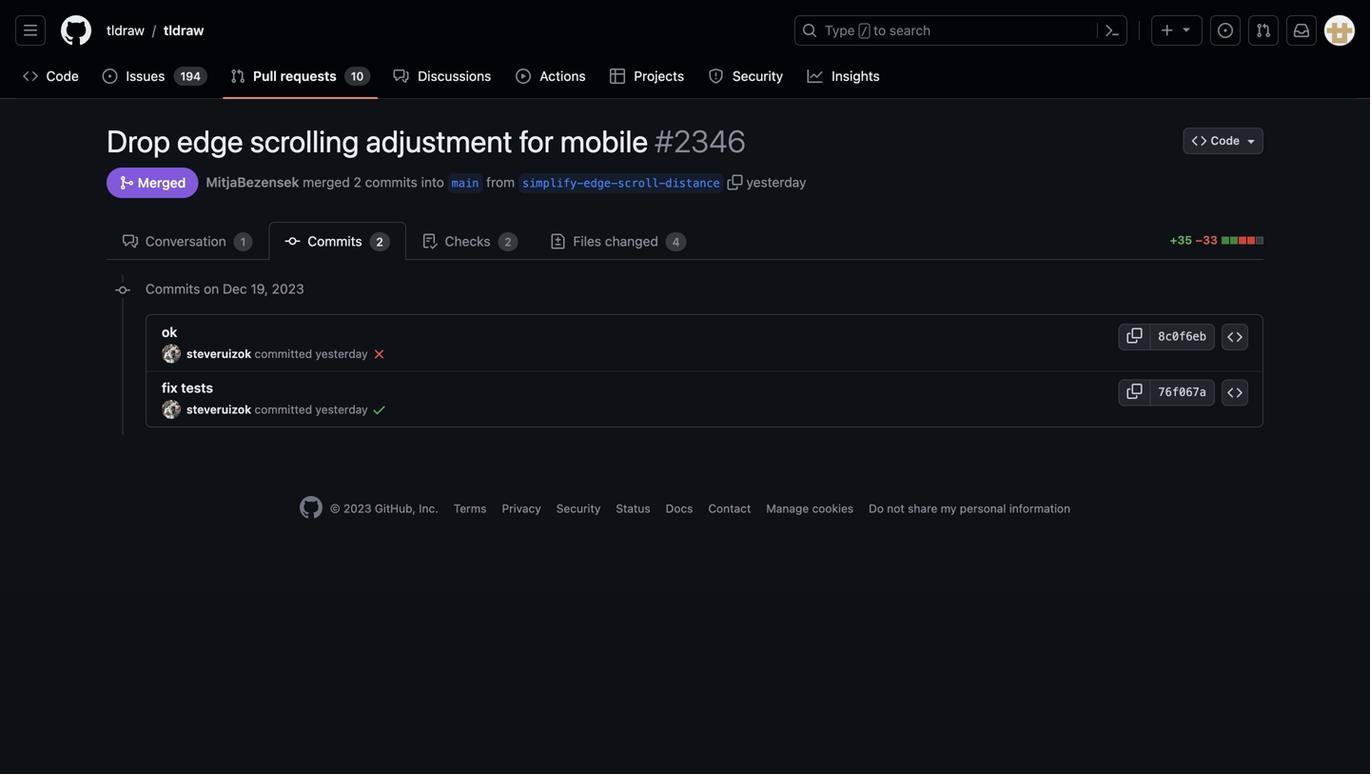 Task type: vqa. For each thing, say whether or not it's contained in the screenshot.
Issues
yes



Task type: describe. For each thing, give the bounding box(es) containing it.
mitjabezensek
[[206, 174, 299, 190]]

code link
[[15, 62, 87, 90]]

2 for commits
[[376, 235, 384, 248]]

edge
[[177, 123, 243, 159]]

information
[[1010, 502, 1071, 515]]

steveruizok link for fix tests
[[187, 403, 252, 416]]

0 horizontal spatial issue opened image
[[102, 69, 117, 84]]

git pull request image for leftmost issue opened icon
[[230, 69, 246, 84]]

triangle down image
[[1244, 133, 1260, 149]]

commits for commits on dec 19, 2023
[[146, 281, 200, 297]]

10
[[351, 69, 364, 83]]

notifications image
[[1295, 23, 1310, 38]]

8c0f6eb link
[[1150, 324, 1216, 350]]

1 horizontal spatial issue opened image
[[1219, 23, 1234, 38]]

conversation
[[142, 233, 230, 249]]

8c0f6eb
[[1159, 330, 1207, 343]]

1 horizontal spatial code
[[1212, 134, 1241, 147]]

dec
[[223, 281, 247, 297]]

checks
[[442, 233, 494, 249]]

steveruizok link for ok
[[187, 347, 252, 360]]

fix
[[162, 380, 178, 396]]

scrolling
[[250, 123, 359, 159]]

do not share my personal information
[[869, 502, 1071, 515]]

committed for ok
[[255, 347, 312, 360]]

4 / 6 checks ok image
[[372, 346, 387, 362]]

0 horizontal spatial 2
[[354, 174, 362, 190]]

merged
[[134, 175, 186, 190]]

to
[[874, 22, 886, 38]]

triangle down image
[[1180, 21, 1195, 37]]

git merge image
[[119, 175, 134, 190]]

0 vertical spatial security
[[733, 68, 784, 84]]

from
[[487, 174, 515, 190]]

code image for fix tests
[[1228, 385, 1243, 400]]

discussions link
[[386, 62, 501, 90]]

simplify-edge-scroll-distance link
[[523, 173, 720, 193]]

steveruizok for ok
[[187, 347, 252, 360]]

copy the full sha image for fix tests
[[1128, 384, 1143, 399]]

simplify-
[[523, 176, 584, 190]]

0 horizontal spatial 2023
[[272, 281, 304, 297]]

contact link
[[709, 502, 751, 515]]

1 tldraw link from the left
[[99, 15, 152, 46]]

edge-
[[584, 176, 618, 190]]

©
[[330, 502, 340, 515]]

drop edge scrolling adjustment for mobile #2346
[[107, 123, 747, 159]]

status
[[616, 502, 651, 515]]

distance
[[666, 176, 720, 190]]

main
[[452, 176, 479, 190]]

© 2023 github, inc.
[[330, 502, 439, 515]]

on
[[204, 281, 219, 297]]

inc.
[[419, 502, 439, 515]]

4
[[673, 235, 680, 248]]

share
[[908, 502, 938, 515]]

projects link
[[603, 62, 694, 90]]

requests
[[280, 68, 337, 84]]

git pull request image for right issue opened icon
[[1257, 23, 1272, 38]]

0 vertical spatial yesterday
[[747, 174, 807, 190]]

github,
[[375, 502, 416, 515]]

−33
[[1196, 233, 1218, 247]]

type / to search
[[825, 22, 931, 38]]

commits
[[365, 174, 418, 190]]

/ for tldraw
[[152, 22, 156, 38]]

homepage image
[[300, 496, 323, 519]]

not
[[888, 502, 905, 515]]

pull request tabs element
[[107, 222, 1161, 260]]

actions
[[540, 68, 586, 84]]

tests
[[181, 380, 213, 396]]

2 for checks
[[505, 235, 512, 248]]

0 horizontal spatial security link
[[557, 502, 601, 515]]

commits on dec 19, 2023
[[146, 281, 304, 297]]

/ for type
[[861, 25, 868, 38]]

ok link
[[162, 324, 177, 340]]

terms link
[[454, 502, 487, 515]]

1 horizontal spatial 2023
[[344, 502, 372, 515]]

mitjabezensek merged 2 commits into main from simplify-edge-scroll-distance
[[206, 174, 720, 190]]

contact
[[709, 502, 751, 515]]

main link
[[452, 173, 479, 193]]

steveruizok for fix tests
[[187, 403, 252, 416]]

steveruizok committed yesterday for fix tests
[[187, 403, 368, 416]]

manage
[[767, 502, 809, 515]]

1 horizontal spatial security link
[[701, 62, 793, 90]]

1 vertical spatial git commit image
[[115, 283, 130, 298]]

homepage image
[[61, 15, 91, 46]]

code image for ok
[[1228, 329, 1243, 345]]

+35 −33
[[1171, 233, 1221, 247]]

+35
[[1171, 233, 1193, 247]]



Task type: locate. For each thing, give the bounding box(es) containing it.
0 horizontal spatial git commit image
[[115, 283, 130, 298]]

0 vertical spatial committed
[[255, 347, 312, 360]]

commits
[[304, 233, 366, 249], [146, 281, 200, 297]]

1 vertical spatial code
[[1212, 134, 1241, 147]]

2
[[354, 174, 362, 190], [376, 235, 384, 248], [505, 235, 512, 248]]

/ inside type / to search
[[861, 25, 868, 38]]

/ left to
[[861, 25, 868, 38]]

manage cookies button
[[767, 500, 854, 517]]

2 steveruizok committed yesterday from the top
[[187, 403, 368, 416]]

0 vertical spatial steveruizok link
[[187, 347, 252, 360]]

2 vertical spatial yesterday
[[316, 403, 368, 416]]

fix tests link
[[162, 380, 213, 396]]

git pull request image left pull
[[230, 69, 246, 84]]

19,
[[251, 281, 268, 297]]

security right shield image
[[733, 68, 784, 84]]

76f067a
[[1159, 386, 1207, 399]]

0 vertical spatial code image
[[1192, 133, 1208, 149]]

/
[[152, 22, 156, 38], [861, 25, 868, 38]]

git pull request image
[[1257, 23, 1272, 38], [230, 69, 246, 84]]

status link
[[616, 502, 651, 515]]

yesterday
[[747, 174, 807, 190], [316, 347, 368, 360], [316, 403, 368, 416]]

comment discussion image inside pull request tabs element
[[123, 234, 138, 249]]

1 steveruizok committed yesterday from the top
[[187, 347, 368, 360]]

steveruizok committed yesterday
[[187, 347, 368, 360], [187, 403, 368, 416]]

1
[[241, 235, 246, 248]]

pull requests
[[253, 68, 337, 84]]

docs
[[666, 502, 694, 515]]

comment discussion image inside the discussions link
[[394, 69, 409, 84]]

1 vertical spatial git pull request image
[[230, 69, 246, 84]]

0 vertical spatial comment discussion image
[[394, 69, 409, 84]]

adjustment
[[366, 123, 513, 159]]

tldraw up 194
[[164, 22, 204, 38]]

1 horizontal spatial git pull request image
[[1257, 23, 1272, 38]]

ok
[[162, 324, 177, 340]]

scroll-
[[618, 176, 666, 190]]

@steveruizok image for ok
[[162, 344, 181, 363]]

1 tldraw from the left
[[107, 22, 145, 38]]

table image
[[610, 69, 625, 84]]

copy the full sha image
[[1128, 328, 1143, 343], [1128, 384, 1143, 399]]

@steveruizok image down ok link
[[162, 344, 181, 363]]

yesterday for ok
[[316, 347, 368, 360]]

@steveruizok image
[[162, 344, 181, 363], [162, 400, 181, 419]]

code inside code link
[[46, 68, 79, 84]]

code image
[[23, 69, 38, 84]]

0 vertical spatial git pull request image
[[1257, 23, 1272, 38]]

tldraw
[[107, 22, 145, 38], [164, 22, 204, 38]]

list containing tldraw / tldraw
[[99, 15, 784, 46]]

2023 right 19,
[[272, 281, 304, 297]]

do not share my personal information button
[[869, 500, 1071, 517]]

checklist image
[[423, 234, 438, 249]]

1 horizontal spatial 2
[[376, 235, 384, 248]]

2 left checklist image
[[376, 235, 384, 248]]

1 horizontal spatial tldraw link
[[156, 15, 212, 46]]

file diff image
[[551, 234, 566, 249]]

0 vertical spatial steveruizok committed yesterday
[[187, 347, 368, 360]]

into
[[421, 174, 444, 190]]

command palette image
[[1105, 23, 1121, 38]]

committed
[[255, 347, 312, 360], [255, 403, 312, 416]]

2 right "merged"
[[354, 174, 362, 190]]

issue opened image right triangle down icon
[[1219, 23, 1234, 38]]

1 vertical spatial committed
[[255, 403, 312, 416]]

comment discussion image
[[394, 69, 409, 84], [123, 234, 138, 249]]

0 horizontal spatial tldraw link
[[99, 15, 152, 46]]

security left 'status' link
[[557, 502, 601, 515]]

tldraw / tldraw
[[107, 22, 204, 38]]

manage cookies
[[767, 502, 854, 515]]

issue opened image
[[1219, 23, 1234, 38], [102, 69, 117, 84]]

1 vertical spatial steveruizok committed yesterday
[[187, 403, 368, 416]]

copy the full sha image left 8c0f6eb
[[1128, 328, 1143, 343]]

0 vertical spatial copy the full sha image
[[1128, 328, 1143, 343]]

code
[[46, 68, 79, 84], [1212, 134, 1241, 147]]

files
[[574, 233, 602, 249]]

git commit image left on
[[115, 283, 130, 298]]

commits down "merged"
[[304, 233, 366, 249]]

2 committed from the top
[[255, 403, 312, 416]]

do
[[869, 502, 884, 515]]

0 vertical spatial issue opened image
[[1219, 23, 1234, 38]]

@steveruizok image for fix tests
[[162, 400, 181, 419]]

docs link
[[666, 502, 694, 515]]

tldraw right homepage icon
[[107, 22, 145, 38]]

yesterday for fix tests
[[316, 403, 368, 416]]

security link left graph image
[[701, 62, 793, 90]]

0 horizontal spatial /
[[152, 22, 156, 38]]

files changed
[[570, 233, 662, 249]]

1 steveruizok link from the top
[[187, 347, 252, 360]]

play image
[[516, 69, 531, 84]]

privacy link
[[502, 502, 541, 515]]

1 @steveruizok image from the top
[[162, 344, 181, 363]]

0 vertical spatial @steveruizok image
[[162, 344, 181, 363]]

1 vertical spatial steveruizok link
[[187, 403, 252, 416]]

/ inside tldraw / tldraw
[[152, 22, 156, 38]]

shield image
[[709, 69, 724, 84]]

0 horizontal spatial security
[[557, 502, 601, 515]]

security link
[[701, 62, 793, 90], [557, 502, 601, 515]]

76f067a link
[[1150, 379, 1216, 406]]

2 horizontal spatial 2
[[505, 235, 512, 248]]

projects
[[634, 68, 685, 84]]

1 steveruizok from the top
[[187, 347, 252, 360]]

tldraw link
[[99, 15, 152, 46], [156, 15, 212, 46]]

0 vertical spatial commits
[[304, 233, 366, 249]]

mobile
[[561, 123, 649, 159]]

0 horizontal spatial code
[[46, 68, 79, 84]]

#2346
[[655, 123, 747, 159]]

code right code image
[[46, 68, 79, 84]]

steveruizok committed yesterday down tests
[[187, 403, 368, 416]]

insights link
[[800, 62, 890, 90]]

my
[[941, 502, 957, 515]]

tldraw link right homepage icon
[[99, 15, 152, 46]]

1 horizontal spatial git commit image
[[285, 234, 300, 249]]

2 vertical spatial code image
[[1228, 385, 1243, 400]]

1 vertical spatial commits
[[146, 281, 200, 297]]

1 vertical spatial 2023
[[344, 502, 372, 515]]

1 vertical spatial security link
[[557, 502, 601, 515]]

fix tests
[[162, 380, 213, 396]]

code image
[[1192, 133, 1208, 149], [1228, 329, 1243, 345], [1228, 385, 1243, 400]]

0 horizontal spatial comment discussion image
[[123, 234, 138, 249]]

personal
[[960, 502, 1007, 515]]

1 vertical spatial issue opened image
[[102, 69, 117, 84]]

comment discussion image left conversation
[[123, 234, 138, 249]]

0 vertical spatial code
[[46, 68, 79, 84]]

0 horizontal spatial git pull request image
[[230, 69, 246, 84]]

steveruizok down tests
[[187, 403, 252, 416]]

2 copy the full sha image from the top
[[1128, 384, 1143, 399]]

tldraw link up 194
[[156, 15, 212, 46]]

0 horizontal spatial tldraw
[[107, 22, 145, 38]]

code image right 76f067a link at the right of the page
[[1228, 385, 1243, 400]]

insights
[[832, 68, 880, 84]]

copy the full sha image for ok
[[1128, 328, 1143, 343]]

yesterday left 5 / 5 checks ok icon
[[316, 403, 368, 416]]

plus image
[[1161, 23, 1176, 38]]

0 vertical spatial 2023
[[272, 281, 304, 297]]

yesterday right copy image
[[747, 174, 807, 190]]

issues
[[126, 68, 165, 84]]

0 vertical spatial git commit image
[[285, 234, 300, 249]]

1 copy the full sha image from the top
[[1128, 328, 1143, 343]]

changed
[[605, 233, 659, 249]]

2023 right ©
[[344, 502, 372, 515]]

2 tldraw from the left
[[164, 22, 204, 38]]

privacy
[[502, 502, 541, 515]]

steveruizok link down tests
[[187, 403, 252, 416]]

committed for fix tests
[[255, 403, 312, 416]]

194
[[180, 69, 201, 83]]

copy image
[[728, 174, 743, 190]]

commits left on
[[146, 281, 200, 297]]

code image left triangle down image
[[1192, 133, 1208, 149]]

steveruizok link up tests
[[187, 347, 252, 360]]

2 right checks
[[505, 235, 512, 248]]

@steveruizok image down fix
[[162, 400, 181, 419]]

mitjabezensek link
[[206, 172, 299, 192]]

commits inside pull request tabs element
[[304, 233, 366, 249]]

graph image
[[808, 69, 823, 84]]

1 horizontal spatial tldraw
[[164, 22, 204, 38]]

code left triangle down image
[[1212, 134, 1241, 147]]

1 horizontal spatial /
[[861, 25, 868, 38]]

1 vertical spatial copy the full sha image
[[1128, 384, 1143, 399]]

2 steveruizok link from the top
[[187, 403, 252, 416]]

git commit image right 1
[[285, 234, 300, 249]]

actions link
[[509, 62, 595, 90]]

steveruizok committed yesterday down 19,
[[187, 347, 368, 360]]

merged
[[303, 174, 350, 190]]

security link left 'status' link
[[557, 502, 601, 515]]

steveruizok
[[187, 347, 252, 360], [187, 403, 252, 416]]

steveruizok up tests
[[187, 347, 252, 360]]

5 / 5 checks ok image
[[372, 402, 387, 417]]

copy the full sha image left 76f067a
[[1128, 384, 1143, 399]]

1 vertical spatial @steveruizok image
[[162, 400, 181, 419]]

pull
[[253, 68, 277, 84]]

drop
[[107, 123, 170, 159]]

discussions
[[418, 68, 491, 84]]

2 steveruizok from the top
[[187, 403, 252, 416]]

issue opened image left issues
[[102, 69, 117, 84]]

git pull request image left "notifications" icon
[[1257, 23, 1272, 38]]

type
[[825, 22, 855, 38]]

1 vertical spatial steveruizok
[[187, 403, 252, 416]]

2 tldraw link from the left
[[156, 15, 212, 46]]

1 horizontal spatial commits
[[304, 233, 366, 249]]

steveruizok committed yesterday for ok
[[187, 347, 368, 360]]

for
[[519, 123, 554, 159]]

0 horizontal spatial commits
[[146, 281, 200, 297]]

terms
[[454, 502, 487, 515]]

1 vertical spatial comment discussion image
[[123, 234, 138, 249]]

steveruizok link
[[187, 347, 252, 360], [187, 403, 252, 416]]

list
[[99, 15, 784, 46]]

1 vertical spatial code image
[[1228, 329, 1243, 345]]

comment discussion image right the 10
[[394, 69, 409, 84]]

0 vertical spatial security link
[[701, 62, 793, 90]]

1 horizontal spatial security
[[733, 68, 784, 84]]

security
[[733, 68, 784, 84], [557, 502, 601, 515]]

code image right 8c0f6eb link
[[1228, 329, 1243, 345]]

1 vertical spatial yesterday
[[316, 347, 368, 360]]

/ up issues
[[152, 22, 156, 38]]

0 vertical spatial steveruizok
[[187, 347, 252, 360]]

1 horizontal spatial comment discussion image
[[394, 69, 409, 84]]

yesterday left the 4 / 6 checks ok image
[[316, 347, 368, 360]]

commits for commits
[[304, 233, 366, 249]]

1 vertical spatial security
[[557, 502, 601, 515]]

cookies
[[813, 502, 854, 515]]

search
[[890, 22, 931, 38]]

1 committed from the top
[[255, 347, 312, 360]]

git commit image
[[285, 234, 300, 249], [115, 283, 130, 298]]

2 @steveruizok image from the top
[[162, 400, 181, 419]]



